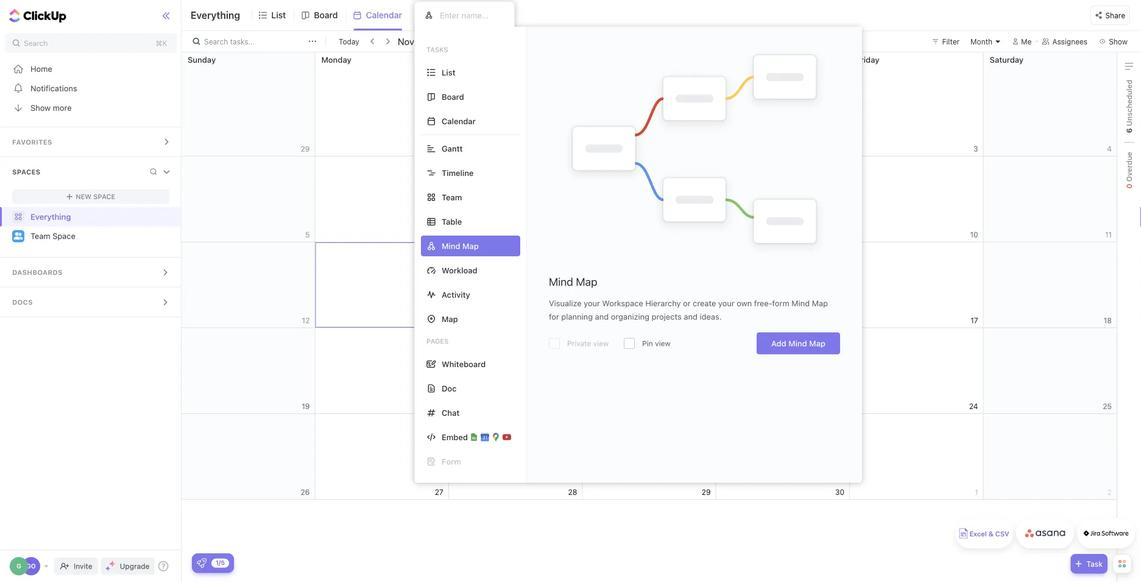 Task type: locate. For each thing, give the bounding box(es) containing it.
0 horizontal spatial and
[[595, 312, 609, 322]]

whiteboard
[[442, 360, 486, 369]]

team right user group image
[[30, 232, 50, 241]]

2 vertical spatial mind
[[789, 339, 807, 348]]

private
[[567, 340, 591, 348]]

1 horizontal spatial and
[[684, 312, 698, 322]]

2 your from the left
[[719, 299, 735, 308]]

15
[[703, 317, 711, 325]]

calendar
[[366, 10, 402, 20], [442, 117, 476, 126]]

everything link
[[0, 207, 182, 227]]

1 horizontal spatial space
[[93, 193, 115, 201]]

calendar up gantt
[[442, 117, 476, 126]]

search inside sidebar navigation
[[24, 39, 48, 48]]

your left own in the bottom right of the page
[[719, 299, 735, 308]]

1 and from the left
[[595, 312, 609, 322]]

0 horizontal spatial board
[[314, 10, 338, 20]]

team up table
[[442, 193, 462, 202]]

1 horizontal spatial board
[[442, 92, 464, 101]]

map right add
[[809, 339, 826, 348]]

row containing 13
[[182, 243, 1118, 328]]

0 vertical spatial space
[[93, 193, 115, 201]]

1 horizontal spatial search
[[204, 37, 228, 46]]

1 vertical spatial mind
[[792, 299, 810, 308]]

mind up visualize
[[549, 276, 573, 289]]

gantt
[[442, 144, 463, 153]]

4 row from the top
[[182, 328, 1118, 414]]

space right new
[[93, 193, 115, 201]]

form
[[442, 457, 461, 467]]

show
[[30, 103, 51, 112]]

view right private
[[593, 340, 609, 348]]

1 vertical spatial everything
[[30, 212, 71, 222]]

search
[[204, 37, 228, 46], [24, 39, 48, 48]]

organizing
[[611, 312, 650, 322]]

everything up team space
[[30, 212, 71, 222]]

mind
[[549, 276, 573, 289], [792, 299, 810, 308], [789, 339, 807, 348]]

space down everything link
[[53, 232, 75, 241]]

1 vertical spatial space
[[53, 232, 75, 241]]

1 vertical spatial board
[[442, 92, 464, 101]]

map down activity
[[442, 315, 458, 324]]

team space link
[[30, 227, 171, 246]]

grid
[[181, 52, 1118, 583]]

and down or
[[684, 312, 698, 322]]

list down tasks
[[442, 68, 456, 77]]

overdue
[[1125, 152, 1134, 184]]

view
[[435, 10, 454, 20]]

everything up search tasks...
[[191, 9, 240, 21]]

excel
[[970, 531, 987, 538]]

0 horizontal spatial everything
[[30, 212, 71, 222]]

0 horizontal spatial your
[[584, 299, 600, 308]]

assignees button
[[1037, 34, 1093, 49]]

grid containing sunday
[[181, 52, 1118, 583]]

favorites button
[[0, 127, 182, 157]]

0 vertical spatial list
[[271, 10, 286, 20]]

today button
[[336, 35, 362, 48]]

activity
[[442, 290, 470, 300]]

mind right form
[[792, 299, 810, 308]]

for
[[549, 312, 559, 322]]

unscheduled
[[1125, 80, 1134, 128]]

today
[[339, 37, 359, 46]]

onboarding checklist button element
[[197, 559, 207, 569]]

map inside visualize your workspace hierarchy or create your own free-form mind map for planning and organizing projects and ideas.
[[812, 299, 828, 308]]

notifications link
[[0, 79, 182, 98]]

map
[[576, 276, 598, 289], [812, 299, 828, 308], [442, 315, 458, 324], [809, 339, 826, 348]]

1 view from the left
[[593, 340, 609, 348]]

chat
[[442, 409, 460, 418]]

share
[[1106, 11, 1126, 20]]

list
[[271, 10, 286, 20], [442, 68, 456, 77]]

tasks...
[[230, 37, 255, 46]]

row
[[182, 52, 1118, 157], [182, 157, 1118, 243], [182, 243, 1118, 328], [182, 328, 1118, 414], [182, 414, 1118, 500]]

search up "sunday"
[[204, 37, 228, 46]]

search up home
[[24, 39, 48, 48]]

task
[[1087, 560, 1103, 569]]

docs
[[12, 299, 33, 307]]

more
[[53, 103, 72, 112]]

search tasks...
[[204, 37, 255, 46]]

everything
[[191, 9, 240, 21], [30, 212, 71, 222]]

list inside list link
[[271, 10, 286, 20]]

1 vertical spatial calendar
[[442, 117, 476, 126]]

view right "pin"
[[655, 340, 671, 348]]

1 horizontal spatial calendar
[[442, 117, 476, 126]]

and down the workspace
[[595, 312, 609, 322]]

calendar left view dropdown button
[[366, 10, 402, 20]]

28
[[568, 488, 577, 497]]

row containing 26
[[182, 414, 1118, 500]]

27
[[435, 488, 444, 497]]

space for team space
[[53, 232, 75, 241]]

mind right add
[[789, 339, 807, 348]]

3 row from the top
[[182, 243, 1118, 328]]

view
[[593, 340, 609, 348], [655, 340, 671, 348]]

0 horizontal spatial search
[[24, 39, 48, 48]]

board down tasks
[[442, 92, 464, 101]]

0 horizontal spatial calendar
[[366, 10, 402, 20]]

0 horizontal spatial space
[[53, 232, 75, 241]]

2 view from the left
[[655, 340, 671, 348]]

mind map
[[549, 276, 598, 289]]

projects
[[652, 312, 682, 322]]

0 horizontal spatial list
[[271, 10, 286, 20]]

0
[[1125, 184, 1134, 189]]

calendar link
[[366, 0, 407, 30]]

your
[[584, 299, 600, 308], [719, 299, 735, 308]]

0 horizontal spatial team
[[30, 232, 50, 241]]

create
[[693, 299, 716, 308]]

0 vertical spatial team
[[442, 193, 462, 202]]

team
[[442, 193, 462, 202], [30, 232, 50, 241]]

list up search tasks... text field
[[271, 10, 286, 20]]

your up planning at the bottom of the page
[[584, 299, 600, 308]]

team inside sidebar navigation
[[30, 232, 50, 241]]

5 row from the top
[[182, 414, 1118, 500]]

saturday
[[990, 55, 1024, 64]]

home link
[[0, 59, 182, 79]]

map right form
[[812, 299, 828, 308]]

1 horizontal spatial view
[[655, 340, 671, 348]]

space inside team space link
[[53, 232, 75, 241]]

show more
[[30, 103, 72, 112]]

1 vertical spatial list
[[442, 68, 456, 77]]

0 vertical spatial everything
[[191, 9, 240, 21]]

0 horizontal spatial view
[[593, 340, 609, 348]]

14
[[569, 317, 577, 325]]

excel & csv
[[970, 531, 1010, 538]]

1 horizontal spatial your
[[719, 299, 735, 308]]

tasks
[[427, 46, 448, 54]]

space
[[93, 193, 115, 201], [53, 232, 75, 241]]

and
[[595, 312, 609, 322], [684, 312, 698, 322]]

1 horizontal spatial list
[[442, 68, 456, 77]]

1 vertical spatial team
[[30, 232, 50, 241]]

0 vertical spatial calendar
[[366, 10, 402, 20]]

18
[[1104, 317, 1112, 325]]

1 horizontal spatial team
[[442, 193, 462, 202]]

user group image
[[14, 232, 23, 240]]

board up today button
[[314, 10, 338, 20]]

add
[[772, 339, 787, 348]]



Task type: describe. For each thing, give the bounding box(es) containing it.
24
[[969, 403, 979, 411]]

csv
[[996, 531, 1010, 538]]

assignees
[[1053, 37, 1088, 46]]

notifications
[[30, 84, 77, 93]]

dashboards
[[12, 269, 63, 277]]

1 row from the top
[[182, 52, 1118, 157]]

&
[[989, 531, 994, 538]]

list link
[[271, 0, 291, 30]]

mind inside visualize your workspace hierarchy or create your own free-form mind map for planning and organizing projects and ideas.
[[792, 299, 810, 308]]

26
[[301, 488, 310, 497]]

team space
[[30, 232, 75, 241]]

friday
[[856, 55, 880, 64]]

30
[[836, 488, 845, 497]]

workspace
[[602, 299, 643, 308]]

team for team space
[[30, 232, 50, 241]]

Search tasks... text field
[[204, 33, 305, 50]]

private view
[[567, 340, 609, 348]]

20
[[435, 403, 444, 411]]

share button
[[1091, 5, 1131, 25]]

⌘k
[[156, 39, 167, 48]]

2 and from the left
[[684, 312, 698, 322]]

me
[[1021, 37, 1032, 46]]

29
[[702, 488, 711, 497]]

visualize your workspace hierarchy or create your own free-form mind map for planning and organizing projects and ideas.
[[549, 299, 828, 322]]

19
[[302, 403, 310, 411]]

2 row from the top
[[182, 157, 1118, 243]]

sunday
[[188, 55, 216, 64]]

team for team
[[442, 193, 462, 202]]

or
[[683, 299, 691, 308]]

free-
[[754, 299, 773, 308]]

0 vertical spatial mind
[[549, 276, 573, 289]]

home
[[30, 64, 52, 73]]

0 vertical spatial board
[[314, 10, 338, 20]]

add mind map
[[772, 339, 826, 348]]

invite
[[74, 563, 92, 571]]

pin view
[[642, 340, 671, 348]]

13
[[436, 317, 444, 325]]

everything inside everything link
[[30, 212, 71, 222]]

new space
[[76, 193, 115, 201]]

doc
[[442, 384, 457, 393]]

new
[[76, 193, 92, 201]]

map up visualize
[[576, 276, 598, 289]]

monday
[[321, 55, 351, 64]]

table
[[442, 217, 462, 226]]

workload
[[442, 266, 478, 275]]

upgrade
[[120, 563, 150, 571]]

17
[[971, 317, 979, 325]]

6
[[1125, 128, 1134, 133]]

hierarchy
[[646, 299, 681, 308]]

me button
[[1008, 34, 1037, 49]]

thursday
[[723, 55, 758, 64]]

onboarding checklist button image
[[197, 559, 207, 569]]

upgrade link
[[101, 558, 154, 575]]

row containing 19
[[182, 328, 1118, 414]]

planning
[[562, 312, 593, 322]]

favorites
[[12, 138, 52, 146]]

pages
[[427, 338, 449, 346]]

ideas.
[[700, 312, 722, 322]]

view for pin view
[[655, 340, 671, 348]]

form
[[773, 299, 790, 308]]

25
[[1103, 403, 1112, 411]]

space for new space
[[93, 193, 115, 201]]

embed
[[442, 433, 468, 442]]

visualize
[[549, 299, 582, 308]]

view for private view
[[593, 340, 609, 348]]

Enter name... field
[[439, 10, 505, 20]]

search for search
[[24, 39, 48, 48]]

1 horizontal spatial everything
[[191, 9, 240, 21]]

1/5
[[216, 560, 225, 567]]

sidebar navigation
[[0, 0, 182, 583]]

timeline
[[442, 169, 474, 178]]

1 your from the left
[[584, 299, 600, 308]]

board link
[[314, 0, 343, 30]]

excel & csv link
[[956, 519, 1013, 549]]

own
[[737, 299, 752, 308]]

pin
[[642, 340, 653, 348]]

search for search tasks...
[[204, 37, 228, 46]]

view button
[[414, 8, 458, 23]]



Task type: vqa. For each thing, say whether or not it's contained in the screenshot.
tree
no



